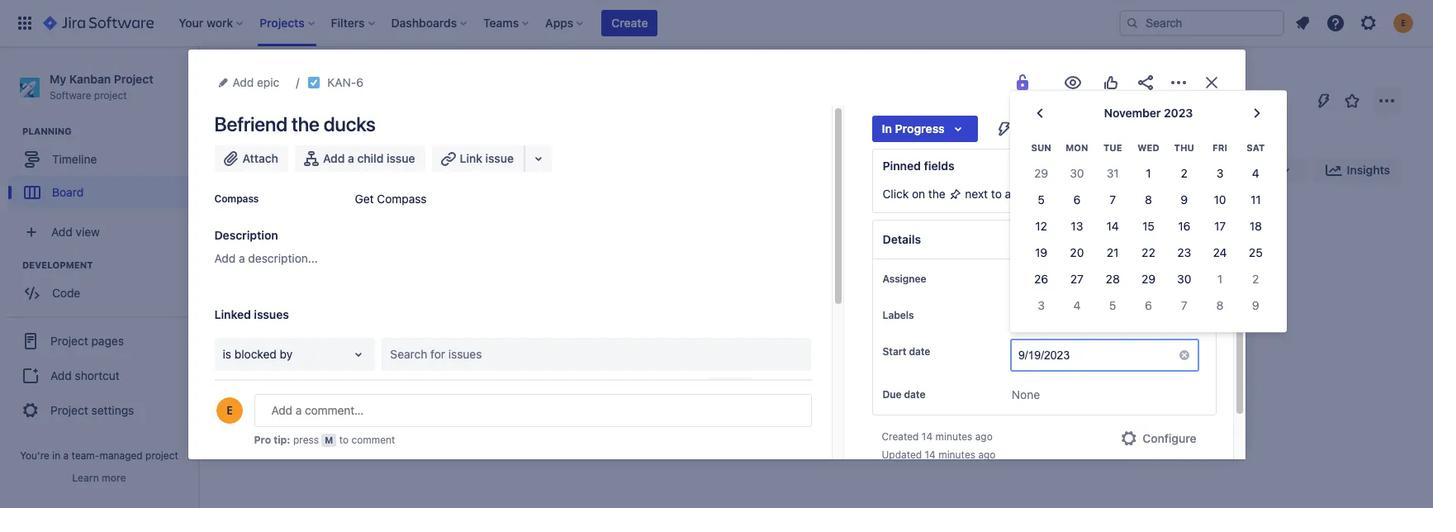 Task type: locate. For each thing, give the bounding box(es) containing it.
30 down 23 button
[[1178, 272, 1192, 286]]

row up 22
[[1024, 213, 1274, 240]]

4 for the bottom 4 button
[[1074, 299, 1081, 313]]

2 row from the top
[[1024, 161, 1274, 187]]

1 vertical spatial 1
[[1218, 272, 1223, 286]]

30 button down mon at right top
[[1060, 161, 1095, 187]]

Search field
[[1120, 10, 1285, 36]]

tip:
[[274, 434, 290, 446]]

kanban
[[314, 69, 354, 83], [69, 72, 111, 86]]

1 vertical spatial 29 button
[[1131, 266, 1167, 293]]

1 vertical spatial date
[[904, 388, 926, 401]]

0 horizontal spatial the
[[292, 112, 320, 136]]

1 none from the top
[[1012, 308, 1040, 322]]

start
[[1083, 187, 1108, 201]]

30 button down 23
[[1167, 266, 1203, 293]]

29 button down sun on the top right of page
[[1024, 161, 1060, 187]]

1 horizontal spatial kanban
[[314, 69, 354, 83]]

to right m
[[339, 434, 349, 446]]

29 down 22 button
[[1142, 272, 1156, 286]]

issue right link
[[486, 151, 514, 165]]

add left 'shortcut' at the bottom left of the page
[[50, 368, 72, 382]]

23 button
[[1167, 240, 1203, 266]]

8
[[1145, 193, 1153, 207], [1217, 299, 1224, 313]]

kan-
[[327, 75, 356, 89]]

my up the 'software'
[[50, 72, 66, 86]]

1 up pinning.
[[1146, 166, 1152, 180]]

search image
[[1126, 17, 1139, 30]]

15
[[1143, 219, 1155, 233]]

5 button up the 12 at the right top
[[1024, 187, 1060, 213]]

0 horizontal spatial 4
[[1074, 299, 1081, 313]]

5 down 28 button
[[1110, 299, 1117, 313]]

sat
[[1247, 142, 1265, 152]]

my for my kanban project
[[295, 69, 311, 83]]

open image
[[349, 345, 369, 364]]

31 button
[[1095, 161, 1131, 187]]

1 vertical spatial 7
[[1181, 299, 1188, 313]]

1 vertical spatial 6
[[1074, 193, 1081, 207]]

2 left hide message image
[[1181, 166, 1188, 180]]

compass up the to at the left top
[[214, 193, 259, 205]]

7 button down the 31
[[1095, 187, 1131, 213]]

0 vertical spatial 3
[[1217, 166, 1224, 180]]

compass
[[377, 192, 427, 206], [214, 193, 259, 205]]

1 horizontal spatial 5 button
[[1095, 293, 1131, 319]]

9 for "9" button to the top
[[1181, 193, 1188, 207]]

the down task icon
[[292, 112, 320, 136]]

3 button down 26
[[1024, 293, 1060, 319]]

0 vertical spatial 7
[[1110, 193, 1116, 207]]

0 vertical spatial 4 button
[[1238, 161, 1274, 187]]

add for add a child issue
[[323, 151, 345, 165]]

5 for bottommost 5 button
[[1110, 299, 1117, 313]]

1 vertical spatial 2 button
[[1238, 266, 1274, 293]]

0 vertical spatial 8 button
[[1131, 187, 1167, 213]]

0 horizontal spatial 9 button
[[1167, 187, 1203, 213]]

4 for right 4 button
[[1253, 166, 1260, 180]]

6
[[356, 75, 364, 89], [1074, 193, 1081, 207], [1145, 299, 1153, 313]]

details element
[[872, 220, 1217, 259]]

row group
[[1024, 161, 1274, 319]]

1 horizontal spatial project
[[145, 449, 178, 462]]

7 row from the top
[[1024, 293, 1274, 319]]

row down wed at right top
[[1024, 161, 1274, 187]]

1 vertical spatial 3 button
[[1024, 293, 1060, 319]]

jira software image
[[43, 13, 154, 33], [43, 13, 154, 33]]

updated
[[882, 449, 922, 461]]

project right the 'software'
[[94, 89, 127, 101]]

profile image of eloisefrancis23 image
[[216, 397, 243, 424]]

8 button down 24 button
[[1203, 293, 1238, 319]]

eloisefrancis23 image
[[344, 157, 370, 183]]

1 horizontal spatial 30 button
[[1167, 266, 1203, 293]]

share image
[[1136, 73, 1156, 93]]

row down 28
[[1024, 293, 1274, 319]]

project right managed
[[145, 449, 178, 462]]

row
[[1024, 133, 1274, 161], [1024, 161, 1274, 187], [1024, 187, 1274, 213], [1024, 213, 1274, 240], [1024, 240, 1274, 266], [1024, 266, 1274, 293], [1024, 293, 1274, 319]]

1 vertical spatial 9
[[1253, 299, 1260, 313]]

0 vertical spatial 6 button
[[1060, 187, 1095, 213]]

configure link
[[1110, 426, 1207, 452]]

row down 22
[[1024, 266, 1274, 293]]

my inside my kanban project software project
[[50, 72, 66, 86]]

5 right field
[[1038, 193, 1045, 207]]

labels pin to top. only you can see pinned fields. image
[[918, 309, 931, 322]]

8 up 15
[[1145, 193, 1153, 207]]

0 horizontal spatial create
[[231, 380, 267, 394]]

5 row from the top
[[1024, 240, 1274, 266]]

to right next
[[991, 187, 1002, 201]]

planning group
[[8, 125, 197, 214]]

0 horizontal spatial 6
[[356, 75, 364, 89]]

7 button up clear icon
[[1167, 293, 1203, 319]]

27
[[1071, 272, 1084, 286]]

10
[[1214, 193, 1227, 207]]

1 horizontal spatial 9 button
[[1238, 293, 1274, 319]]

a
[[348, 151, 354, 165], [1005, 187, 1012, 201], [239, 251, 245, 265], [63, 449, 69, 462]]

7 right "start"
[[1110, 193, 1116, 207]]

0 horizontal spatial 7
[[1110, 193, 1116, 207]]

group
[[7, 317, 192, 434]]

4 down 27 button
[[1074, 299, 1081, 313]]

1 vertical spatial 4
[[1074, 299, 1081, 313]]

minutes right the updated
[[939, 449, 976, 461]]

insights image
[[1324, 160, 1344, 180]]

29
[[1035, 166, 1049, 180], [1142, 272, 1156, 286]]

0 vertical spatial 2 button
[[1167, 161, 1203, 187]]

0 vertical spatial 2
[[1181, 166, 1188, 180]]

9 down 25 button
[[1253, 299, 1260, 313]]

2023
[[1164, 106, 1193, 120]]

0 horizontal spatial 29 button
[[1024, 161, 1060, 187]]

1 row from the top
[[1024, 133, 1274, 161]]

1 horizontal spatial 1
[[1218, 272, 1223, 286]]

to left "start"
[[1069, 187, 1080, 201]]

9 button down 25 button
[[1238, 293, 1274, 319]]

project
[[357, 69, 395, 83], [114, 72, 153, 86], [50, 334, 88, 348], [50, 403, 88, 417]]

1 horizontal spatial 6
[[1074, 193, 1081, 207]]

create for create
[[612, 16, 648, 30]]

2 button down thu
[[1167, 161, 1203, 187]]

14 right the updated
[[925, 449, 936, 461]]

0 vertical spatial create
[[612, 16, 648, 30]]

0 vertical spatial 29 button
[[1024, 161, 1060, 187]]

code
[[52, 286, 80, 300]]

issue right child
[[387, 151, 415, 165]]

2 button down 25
[[1238, 266, 1274, 293]]

18
[[1250, 219, 1262, 233]]

0 horizontal spatial 5 button
[[1024, 187, 1060, 213]]

due date
[[883, 388, 926, 401]]

20 button
[[1060, 240, 1095, 266]]

4 down 'sat'
[[1253, 166, 1260, 180]]

1 vertical spatial 5
[[1110, 299, 1117, 313]]

1 horizontal spatial 7 button
[[1167, 293, 1203, 319]]

6 row from the top
[[1024, 266, 1274, 293]]

a left child
[[348, 151, 354, 165]]

2 for the rightmost 2 button
[[1253, 272, 1260, 286]]

1 vertical spatial 6 button
[[1131, 293, 1167, 319]]

in
[[52, 449, 61, 462]]

wed
[[1138, 142, 1160, 152]]

4 button up 11
[[1238, 161, 1274, 187]]

3 row from the top
[[1024, 187, 1274, 213]]

15 button
[[1131, 213, 1167, 240]]

1 horizontal spatial 2
[[1253, 272, 1260, 286]]

0 vertical spatial 30 button
[[1060, 161, 1095, 187]]

development
[[22, 260, 93, 270]]

on
[[912, 187, 926, 201]]

hide message image
[[1189, 156, 1209, 176]]

0 vertical spatial 5
[[1038, 193, 1045, 207]]

minutes right created
[[936, 430, 973, 443]]

30 down mon at right top
[[1070, 166, 1085, 180]]

0 vertical spatial project
[[94, 89, 127, 101]]

0 vertical spatial 1
[[1146, 166, 1152, 180]]

0 vertical spatial 8
[[1145, 193, 1153, 207]]

0 vertical spatial 30
[[1070, 166, 1085, 180]]

0 vertical spatial ago
[[976, 430, 993, 443]]

by right blocked at the left bottom
[[280, 347, 293, 361]]

a inside button
[[348, 151, 354, 165]]

8 for the left '8' button
[[1145, 193, 1153, 207]]

2 down 25 button
[[1253, 272, 1260, 286]]

befriend the ducks dialog
[[188, 50, 1287, 508]]

minutes
[[936, 430, 973, 443], [939, 449, 976, 461]]

2 button
[[1167, 161, 1203, 187], [1238, 266, 1274, 293]]

row containing sun
[[1024, 133, 1274, 161]]

details
[[883, 232, 921, 246]]

timeline link
[[8, 143, 190, 176]]

0 vertical spatial the
[[292, 112, 320, 136]]

24
[[1213, 246, 1227, 260]]

1 horizontal spatial 7
[[1181, 299, 1188, 313]]

17 button
[[1203, 213, 1238, 240]]

my right epic
[[295, 69, 311, 83]]

0 horizontal spatial 30 button
[[1060, 161, 1095, 187]]

7
[[1110, 193, 1116, 207], [1181, 299, 1188, 313]]

4 button down 27
[[1060, 293, 1095, 319]]

project inside my kanban project software project
[[114, 72, 153, 86]]

kan-6
[[327, 75, 364, 89]]

1 vertical spatial 8
[[1217, 299, 1224, 313]]

1 horizontal spatial the
[[929, 187, 946, 201]]

group containing project pages
[[7, 317, 192, 434]]

14 inside button
[[1107, 219, 1119, 233]]

1
[[1146, 166, 1152, 180], [1218, 272, 1223, 286]]

link issue button
[[432, 145, 526, 172]]

row down november 2023 in the top of the page
[[1024, 133, 1274, 161]]

issue right linked
[[306, 380, 334, 394]]

create
[[612, 16, 648, 30], [231, 380, 267, 394]]

row containing 29
[[1024, 161, 1274, 187]]

task image
[[308, 76, 321, 89]]

14 up 21
[[1107, 219, 1119, 233]]

0 horizontal spatial 5
[[1038, 193, 1045, 207]]

1 button down wed at right top
[[1131, 161, 1167, 187]]

30 button
[[1060, 161, 1095, 187], [1167, 266, 1203, 293]]

add for add epic
[[233, 75, 254, 89]]

board
[[52, 185, 84, 199]]

5 for topmost 5 button
[[1038, 193, 1045, 207]]

0 vertical spatial date
[[909, 345, 931, 358]]

row containing 26
[[1024, 266, 1274, 293]]

1 vertical spatial 2
[[1253, 272, 1260, 286]]

links
[[242, 440, 267, 454]]

29 button down 22
[[1131, 266, 1167, 293]]

0 horizontal spatial kanban
[[69, 72, 111, 86]]

linked issues
[[214, 307, 289, 321]]

1 vertical spatial 30 button
[[1167, 266, 1203, 293]]

befriend the ducks
[[214, 112, 376, 136]]

6 button down 22 button
[[1131, 293, 1167, 319]]

2
[[1181, 166, 1188, 180], [1253, 272, 1260, 286]]

row group containing 29
[[1024, 161, 1274, 319]]

1 down 24 button
[[1218, 272, 1223, 286]]

0 horizontal spatial 3 button
[[1024, 293, 1060, 319]]

pro
[[254, 434, 271, 446]]

1 horizontal spatial 8
[[1217, 299, 1224, 313]]

group
[[1181, 165, 1213, 175]]

0 horizontal spatial 29
[[1035, 166, 1049, 180]]

automations menu button icon image
[[1315, 90, 1334, 110]]

the right on
[[929, 187, 946, 201]]

9
[[1181, 193, 1188, 207], [1253, 299, 1260, 313]]

add inside dropdown button
[[233, 75, 254, 89]]

9 button up 16
[[1167, 187, 1203, 213]]

date for start date
[[909, 345, 931, 358]]

attach button
[[214, 145, 288, 172]]

development group
[[8, 259, 197, 315]]

2 horizontal spatial 6
[[1145, 299, 1153, 313]]

1 vertical spatial minutes
[[939, 449, 976, 461]]

row containing 12
[[1024, 213, 1274, 240]]

row up 15
[[1024, 187, 1274, 213]]

november 2023
[[1104, 106, 1193, 120]]

cancel button
[[754, 378, 811, 404]]

28 button
[[1095, 266, 1131, 293]]

1 vertical spatial ago
[[979, 449, 996, 461]]

my
[[295, 69, 311, 83], [50, 72, 66, 86]]

30 for 30 button to the top
[[1070, 166, 1085, 180]]

1 vertical spatial 29
[[1142, 272, 1156, 286]]

date right start
[[909, 345, 931, 358]]

add down description
[[214, 251, 236, 265]]

row group inside befriend the ducks dialog
[[1024, 161, 1274, 319]]

1 horizontal spatial 29
[[1142, 272, 1156, 286]]

comment
[[352, 434, 395, 446]]

4
[[1253, 166, 1260, 180], [1074, 299, 1081, 313]]

linked
[[214, 307, 251, 321]]

kanban inside my kanban project software project
[[69, 72, 111, 86]]

1 vertical spatial create
[[231, 380, 267, 394]]

0 horizontal spatial 8
[[1145, 193, 1153, 207]]

0 vertical spatial 4
[[1253, 166, 1260, 180]]

23
[[1178, 246, 1192, 260]]

1 horizontal spatial 3
[[1217, 166, 1224, 180]]

to
[[244, 227, 258, 239]]

create inside primary element
[[612, 16, 648, 30]]

1 horizontal spatial 29 button
[[1131, 266, 1167, 293]]

0 vertical spatial 29
[[1035, 166, 1049, 180]]

3 right hide message image
[[1217, 166, 1224, 180]]

next to a field label to start pinning.
[[962, 187, 1153, 201]]

7 button
[[1095, 187, 1131, 213], [1167, 293, 1203, 319]]

2 horizontal spatial to
[[1069, 187, 1080, 201]]

terry turtle image
[[369, 157, 395, 183]]

14 right created
[[922, 430, 933, 443]]

pages
[[91, 334, 124, 348]]

ducks
[[324, 112, 376, 136]]

create inside befriend the ducks dialog
[[231, 380, 267, 394]]

0 vertical spatial 9
[[1181, 193, 1188, 207]]

cancel
[[764, 383, 801, 397]]

7 up clear icon
[[1181, 299, 1188, 313]]

1 vertical spatial by
[[280, 347, 293, 361]]

1 button down 24
[[1203, 266, 1238, 293]]

date right due
[[904, 388, 926, 401]]

9 up 16
[[1181, 193, 1188, 207]]

1 vertical spatial 8 button
[[1203, 293, 1238, 319]]

30 for 30 button to the bottom
[[1178, 272, 1192, 286]]

more
[[102, 472, 126, 484]]

0 horizontal spatial my
[[50, 72, 66, 86]]

add people image
[[407, 160, 426, 180]]

add left epic
[[233, 75, 254, 89]]

row containing 19
[[1024, 240, 1274, 266]]

5 button down 28
[[1095, 293, 1131, 319]]

0 horizontal spatial 2
[[1181, 166, 1188, 180]]

my kanban project
[[295, 69, 395, 83]]

close image
[[1202, 73, 1222, 93]]

1 horizontal spatial 5
[[1110, 299, 1117, 313]]

1 vertical spatial 5 button
[[1095, 293, 1131, 319]]

blocked
[[234, 347, 277, 361]]

6 button up 13
[[1060, 187, 1095, 213]]

learn more
[[72, 472, 126, 484]]

you're in a team-managed project
[[20, 449, 178, 462]]

3
[[1217, 166, 1224, 180], [1038, 299, 1045, 313]]

add a child issue
[[323, 151, 415, 165]]

row down 15
[[1024, 240, 1274, 266]]

0 vertical spatial 6
[[356, 75, 364, 89]]

3 button up 10
[[1203, 161, 1238, 187]]

1 horizontal spatial 30
[[1178, 272, 1192, 286]]

3 down 26 button
[[1038, 299, 1045, 313]]

get compass
[[355, 192, 427, 206]]

software
[[50, 89, 91, 101]]

8 down 24 button
[[1217, 299, 1224, 313]]

1 vertical spatial 9 button
[[1238, 293, 1274, 319]]

0 horizontal spatial 9
[[1181, 193, 1188, 207]]

29 up label
[[1035, 166, 1049, 180]]

9 for rightmost "9" button
[[1253, 299, 1260, 313]]

compass down add people icon on the top left
[[377, 192, 427, 206]]

by right hide message image
[[1216, 165, 1228, 175]]

0 horizontal spatial by
[[280, 347, 293, 361]]

kan
[[233, 101, 272, 124]]

project
[[94, 89, 127, 101], [145, 449, 178, 462]]

1 vertical spatial the
[[929, 187, 946, 201]]

create linked issue
[[231, 380, 334, 394]]

add left child
[[323, 151, 345, 165]]

8 button up 15
[[1131, 187, 1167, 213]]

0 vertical spatial 1 button
[[1131, 161, 1167, 187]]

8 for rightmost '8' button
[[1217, 299, 1224, 313]]

4 row from the top
[[1024, 213, 1274, 240]]



Task type: describe. For each thing, give the bounding box(es) containing it.
created
[[882, 430, 919, 443]]

attach
[[243, 151, 278, 165]]

labels
[[883, 309, 914, 321]]

add a child issue button
[[295, 145, 425, 172]]

press
[[293, 434, 319, 446]]

star kan board image
[[1343, 91, 1363, 111]]

add for add a description...
[[214, 251, 236, 265]]

fields
[[924, 159, 955, 173]]

0 vertical spatial 7 button
[[1095, 187, 1131, 213]]

project pages
[[50, 334, 124, 348]]

19
[[1035, 246, 1048, 260]]

create button
[[602, 10, 658, 36]]

is blocked by
[[223, 347, 293, 361]]

next month, december 2023 image
[[1248, 103, 1267, 123]]

configure
[[1143, 431, 1197, 445]]

a down description
[[239, 251, 245, 265]]

0 horizontal spatial 2 button
[[1167, 161, 1203, 187]]

click on the
[[883, 187, 949, 201]]

vote options: no one has voted for this issue yet. image
[[1101, 73, 1121, 93]]

1 vertical spatial 14
[[922, 430, 933, 443]]

a left field
[[1005, 187, 1012, 201]]

settings
[[91, 403, 134, 417]]

1 horizontal spatial compass
[[377, 192, 427, 206]]

project settings
[[50, 403, 134, 417]]

add shortcut button
[[7, 360, 192, 393]]

18 button
[[1238, 213, 1274, 240]]

start date
[[883, 345, 931, 358]]

13 button
[[1060, 213, 1095, 240]]

start
[[883, 345, 907, 358]]

20
[[1070, 246, 1084, 260]]

0 horizontal spatial issue
[[306, 380, 334, 394]]

0 vertical spatial 9 button
[[1167, 187, 1203, 213]]

managed
[[100, 449, 143, 462]]

1 horizontal spatial 2 button
[[1238, 266, 1274, 293]]

22 button
[[1131, 240, 1167, 266]]

kanban for my kanban project software project
[[69, 72, 111, 86]]

add epic button
[[214, 73, 284, 93]]

in progress button
[[872, 116, 978, 142]]

create banner
[[0, 0, 1434, 46]]

project inside my kanban project software project
[[94, 89, 127, 101]]

is
[[223, 347, 231, 361]]

pinned fields
[[883, 159, 955, 173]]

my kanban project link
[[295, 66, 395, 86]]

issues
[[254, 307, 289, 321]]

0 horizontal spatial 1
[[1146, 166, 1152, 180]]

field
[[1015, 187, 1038, 201]]

click
[[883, 187, 909, 201]]

2 for 2 button to the left
[[1181, 166, 1188, 180]]

group by
[[1181, 165, 1228, 175]]

primary element
[[10, 0, 1120, 46]]

actions image
[[1169, 73, 1189, 93]]

mon
[[1066, 142, 1089, 152]]

16
[[1178, 219, 1191, 233]]

child
[[357, 151, 384, 165]]

29 for top 29 button
[[1035, 166, 1049, 180]]

1 horizontal spatial to
[[991, 187, 1002, 201]]

project pages link
[[7, 323, 192, 360]]

learn more button
[[72, 472, 126, 485]]

0 horizontal spatial 6 button
[[1060, 187, 1095, 213]]

2 vertical spatial 14
[[925, 449, 936, 461]]

label
[[1041, 187, 1066, 201]]

learn
[[72, 472, 99, 484]]

clear image
[[1178, 349, 1191, 362]]

pinning.
[[1111, 187, 1153, 201]]

create column image
[[934, 216, 954, 236]]

my kanban project software project
[[50, 72, 153, 101]]

to do
[[244, 227, 275, 239]]

epic
[[257, 75, 280, 89]]

3 for the topmost 3 button
[[1217, 166, 1224, 180]]

row containing 3
[[1024, 293, 1274, 319]]

pro tip: press m to comment
[[254, 434, 395, 446]]

code link
[[8, 277, 190, 310]]

my for my kanban project software project
[[50, 72, 66, 86]]

linked
[[270, 380, 303, 394]]

2 horizontal spatial issue
[[486, 151, 514, 165]]

0 horizontal spatial compass
[[214, 193, 259, 205]]

in progress
[[882, 121, 945, 136]]

25 button
[[1238, 240, 1274, 266]]

previous month, october 2023 image
[[1030, 103, 1050, 123]]

link
[[460, 151, 483, 165]]

description
[[214, 228, 278, 242]]

team-
[[72, 449, 100, 462]]

25
[[1249, 246, 1263, 260]]

kanban for my kanban project
[[314, 69, 354, 83]]

add epic
[[233, 75, 280, 89]]

a right in
[[63, 449, 69, 462]]

0 horizontal spatial 1 button
[[1131, 161, 1167, 187]]

date for due date
[[904, 388, 926, 401]]

by inside befriend the ducks dialog
[[280, 347, 293, 361]]

copy link to issue image
[[360, 75, 374, 88]]

timeline
[[52, 152, 97, 166]]

0 horizontal spatial to
[[339, 434, 349, 446]]

progress
[[895, 121, 945, 136]]

befriend
[[214, 112, 287, 136]]

add for add shortcut
[[50, 368, 72, 382]]

2 vertical spatial 6
[[1145, 299, 1153, 313]]

24 button
[[1203, 240, 1238, 266]]

1 horizontal spatial 8 button
[[1203, 293, 1238, 319]]

1 horizontal spatial 4 button
[[1238, 161, 1274, 187]]

description...
[[248, 251, 318, 265]]

1 vertical spatial 7 button
[[1167, 293, 1203, 319]]

0 vertical spatial 5 button
[[1024, 187, 1060, 213]]

1 horizontal spatial by
[[1216, 165, 1228, 175]]

m
[[325, 435, 333, 445]]

add shortcut
[[50, 368, 120, 382]]

12
[[1036, 219, 1048, 233]]

26 button
[[1024, 266, 1060, 293]]

6 inside kan-6 link
[[356, 75, 364, 89]]

row containing 5
[[1024, 187, 1274, 213]]

fri
[[1213, 142, 1228, 152]]

2 none from the top
[[1012, 388, 1040, 402]]

0 horizontal spatial 8 button
[[1131, 187, 1167, 213]]

due
[[883, 388, 902, 401]]

sun
[[1032, 142, 1052, 152]]

web
[[214, 440, 239, 454]]

insights
[[1347, 163, 1391, 177]]

shortcut
[[75, 368, 120, 382]]

1 vertical spatial project
[[145, 449, 178, 462]]

0 vertical spatial 3 button
[[1203, 161, 1238, 187]]

do
[[260, 227, 275, 239]]

created 14 minutes ago updated 14 minutes ago
[[882, 430, 996, 461]]

1 horizontal spatial issue
[[387, 151, 415, 165]]

project settings link
[[7, 393, 192, 429]]

planning
[[22, 126, 72, 136]]

1 vertical spatial 4 button
[[1060, 293, 1095, 319]]

1 horizontal spatial 1 button
[[1203, 266, 1238, 293]]

31
[[1107, 166, 1119, 180]]

0 vertical spatial minutes
[[936, 430, 973, 443]]

insights button
[[1314, 157, 1401, 183]]

pinned
[[883, 159, 921, 173]]

create for create linked issue
[[231, 380, 267, 394]]

22
[[1142, 246, 1156, 260]]

board link
[[8, 176, 190, 209]]

Add a comment… field
[[254, 394, 812, 427]]

29 for 29 button to the right
[[1142, 272, 1156, 286]]

create linked issue button
[[205, 378, 344, 397]]

Search this board text field
[[233, 155, 309, 185]]

21
[[1107, 246, 1119, 260]]

3 for leftmost 3 button
[[1038, 299, 1045, 313]]

november 2023 grid
[[1024, 133, 1274, 319]]

assignee
[[883, 273, 927, 285]]

you're
[[20, 449, 49, 462]]

watch options: you are not watching this issue, 0 people watching image
[[1063, 73, 1083, 93]]



Task type: vqa. For each thing, say whether or not it's contained in the screenshot.


